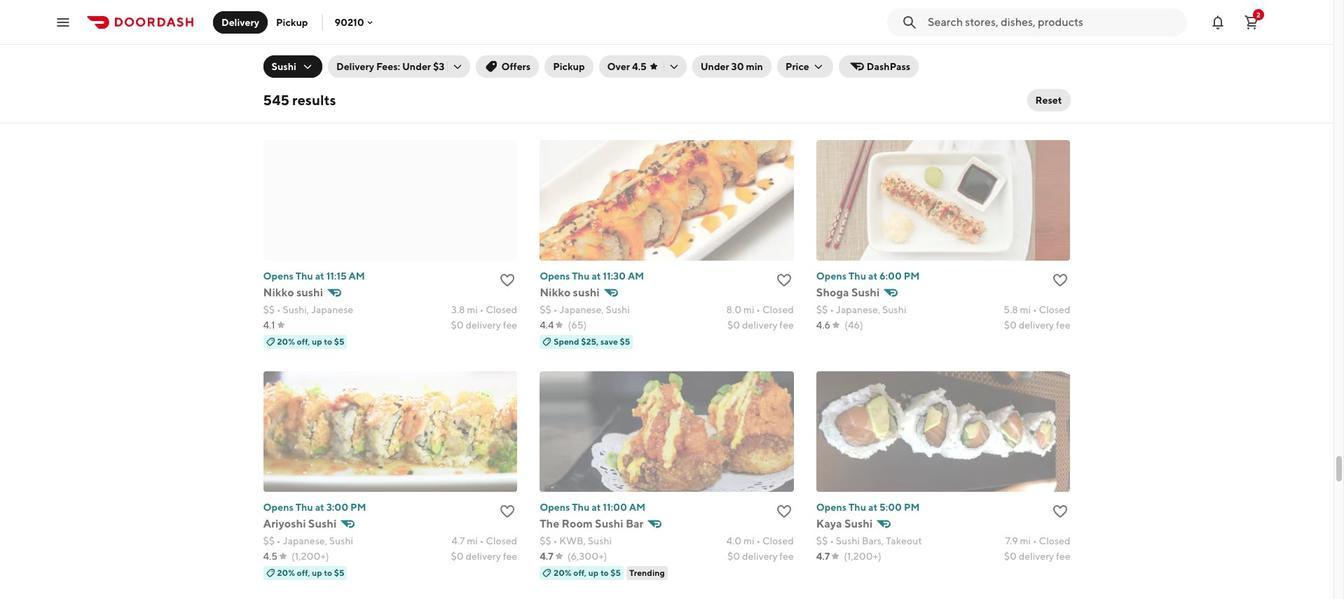 Task type: locate. For each thing, give the bounding box(es) containing it.
closed for 2.2 mi • closed
[[762, 73, 794, 84]]

1 sushi from the left
[[296, 286, 323, 299]]

$$ • japanese, sushi for ariyoshi
[[263, 535, 353, 546]]

0 horizontal spatial nikko
[[263, 286, 294, 299]]

1 horizontal spatial sushi
[[573, 286, 600, 299]]

click to add this store to your saved list image up '7.9 mi • closed'
[[1052, 503, 1069, 520]]

$5 down ariyoshi sushi
[[334, 567, 344, 578]]

$$ for 3.8 mi • closed
[[263, 304, 275, 315]]

11:00 inside the opens thu at 11:00 am sushi with attitude
[[879, 39, 904, 50]]

2
[[1257, 10, 1261, 19]]

am inside the opens thu at 11:00 am sushi with attitude
[[906, 39, 922, 50]]

opens thu at 11:00 am up the room sushi bar
[[540, 502, 645, 513]]

20% off, up to $5
[[277, 336, 344, 347], [277, 567, 344, 578], [554, 567, 621, 578]]

11:15
[[326, 270, 347, 281]]

sushi
[[263, 54, 292, 68], [594, 54, 622, 68], [816, 54, 845, 68], [272, 61, 296, 72], [329, 73, 353, 84], [851, 286, 880, 299], [606, 304, 630, 315], [882, 304, 906, 315], [308, 517, 337, 530], [595, 517, 623, 530], [844, 517, 873, 530], [329, 535, 353, 546], [588, 535, 612, 546], [836, 535, 860, 546]]

asian,
[[559, 73, 586, 84]]

mi for 5.0
[[467, 73, 478, 84]]

20% for ariyoshi
[[277, 567, 295, 578]]

4.5
[[632, 61, 647, 72], [263, 551, 278, 562]]

trending
[[629, 567, 665, 578]]

2.2 mi • closed
[[728, 73, 794, 84]]

at up eyaki
[[315, 39, 324, 50]]

opens for 4.7 mi • closed
[[263, 502, 294, 513]]

at left 6:00
[[868, 270, 877, 281]]

click to add this store to your saved list image
[[499, 40, 516, 57], [1052, 40, 1069, 57], [499, 272, 516, 288], [776, 272, 792, 288], [1052, 272, 1069, 288], [776, 503, 792, 520]]

1 horizontal spatial pickup
[[553, 61, 585, 72]]

pickup up the sushi eyaki
[[276, 16, 308, 28]]

sushi up save
[[606, 304, 630, 315]]

11:00 down 90210
[[326, 39, 351, 50]]

0 horizontal spatial 4.5
[[263, 551, 278, 562]]

(1,200+) for ariyoshi
[[292, 551, 329, 562]]

sushi
[[296, 286, 323, 299], [573, 286, 600, 299]]

(1,200+) down ariyoshi sushi
[[292, 551, 329, 562]]

1 horizontal spatial 11:00
[[603, 502, 627, 513]]

opens thu at 11:15 am
[[263, 270, 365, 281]]

closed
[[486, 73, 517, 84], [762, 73, 794, 84], [486, 304, 517, 315], [762, 304, 794, 315], [1039, 304, 1070, 315], [486, 535, 517, 546], [762, 535, 794, 546], [1039, 535, 1070, 546]]

1 horizontal spatial under
[[701, 61, 729, 72]]

up down ariyoshi sushi
[[312, 567, 322, 578]]

4.6
[[263, 88, 277, 99], [816, 319, 830, 331]]

1 horizontal spatial click to add this store to your saved list image
[[776, 40, 792, 57]]

1 horizontal spatial pickup button
[[545, 55, 593, 78]]

$$ down kaya
[[816, 535, 828, 546]]

japanese,
[[283, 73, 327, 84], [836, 73, 880, 84], [559, 304, 604, 315], [836, 304, 880, 315], [283, 535, 327, 546]]

pickup button
[[268, 11, 316, 33], [545, 55, 593, 78]]

delivery inside delivery button
[[221, 16, 259, 28]]

thu for 8.0 mi • closed
[[572, 270, 590, 281]]

2 nikko from the left
[[540, 286, 571, 299]]

$$ up 4.4
[[540, 304, 551, 315]]

click to add this store to your saved list image for niko niko sushi
[[776, 40, 792, 57]]

thu up eyaki
[[296, 39, 313, 50]]

opens thu at 11:30 am for sushi
[[540, 270, 644, 281]]

nikko for japanese,
[[540, 286, 571, 299]]

4.6 down the sushi 'button'
[[263, 88, 277, 99]]

closed for 5.0 mi • closed
[[486, 73, 517, 84]]

sushi down the room sushi bar
[[588, 535, 612, 546]]

at
[[315, 39, 324, 50], [592, 39, 601, 50], [868, 39, 877, 50], [315, 270, 324, 281], [592, 270, 601, 281], [868, 270, 877, 281], [315, 502, 324, 513], [592, 502, 601, 513], [868, 502, 877, 513]]

1 nikko from the left
[[263, 286, 294, 299]]

$​0 delivery fee
[[1004, 88, 1070, 99], [451, 319, 517, 331], [727, 319, 794, 331], [1004, 319, 1070, 331], [451, 551, 517, 562], [727, 551, 794, 562], [1004, 551, 1070, 562]]

sushi down 6:00
[[882, 304, 906, 315]]

closed for 5.8 mi • closed
[[1039, 304, 1070, 315]]

save
[[600, 336, 618, 347]]

0 vertical spatial pickup
[[276, 16, 308, 28]]

sushi up the (65)
[[573, 286, 600, 299]]

0 horizontal spatial 11:00
[[326, 39, 351, 50]]

at for 3.8 mi • closed
[[315, 270, 324, 281]]

opens up shoga
[[816, 270, 847, 281]]

opens thu at 11:00 am sushi with attitude
[[816, 39, 922, 68]]

pm
[[904, 270, 920, 281], [350, 502, 366, 513], [904, 502, 920, 513]]

1 vertical spatial 4.6
[[816, 319, 830, 331]]

20% for nikko
[[277, 336, 295, 347]]

$$ for 5.8 mi • closed
[[816, 304, 828, 315]]

$$ down shoga
[[816, 304, 828, 315]]

open menu image
[[55, 14, 71, 30]]

under left $3
[[402, 61, 431, 72]]

sushi,
[[283, 304, 309, 315]]

1 horizontal spatial nikko sushi
[[540, 286, 600, 299]]

5:00
[[879, 502, 902, 513]]

japanese, down ariyoshi sushi
[[283, 535, 327, 546]]

click to add this store to your saved list image for 4.0 mi • closed
[[776, 503, 792, 520]]

sushi down opens thu at 11:15 am
[[296, 286, 323, 299]]

$​0 down 8.0 in the right of the page
[[727, 319, 740, 331]]

0 horizontal spatial 4.6
[[263, 88, 277, 99]]

1 vertical spatial pickup
[[553, 61, 585, 72]]

am
[[353, 39, 369, 50], [628, 39, 644, 50], [906, 39, 922, 50], [349, 270, 365, 281], [628, 270, 644, 281], [629, 502, 645, 513]]

20% off, up to $5 down $$ • sushi, japanese
[[277, 336, 344, 347]]

spend
[[554, 336, 579, 347]]

4.5 up food
[[632, 61, 647, 72]]

(1,200+) down $$ • sushi bars, takeout
[[844, 551, 881, 562]]

thu inside the opens thu at 11:00 am sushi with attitude
[[849, 39, 866, 50]]

0 horizontal spatial sushi
[[296, 286, 323, 299]]

thu for 7.9 mi • closed
[[849, 502, 866, 513]]

pm right 3:00
[[350, 502, 366, 513]]

opens up niko niko sushi at the left top
[[540, 39, 570, 50]]

0 vertical spatial delivery
[[221, 16, 259, 28]]

sushi left with
[[816, 54, 845, 68]]

delivery
[[221, 16, 259, 28], [336, 61, 374, 72]]

0 horizontal spatial delivery
[[221, 16, 259, 28]]

2 sushi from the left
[[573, 286, 600, 299]]

0 horizontal spatial pickup
[[276, 16, 308, 28]]

1 horizontal spatial delivery
[[336, 61, 374, 72]]

nikko sushi
[[263, 286, 323, 299], [540, 286, 600, 299]]

$$ for 5.0 mi • closed
[[263, 73, 275, 84]]

1 opens thu at 11:30 am from the top
[[540, 39, 644, 50]]

pickup button left "over"
[[545, 55, 593, 78]]

niko
[[540, 54, 565, 68], [567, 54, 592, 68]]

am for 3.8 mi • closed
[[349, 270, 365, 281]]

20% off, up to $5 for sushi
[[277, 336, 344, 347]]

nikko
[[263, 286, 294, 299], [540, 286, 571, 299]]

0 vertical spatial opens thu at 11:30 am
[[540, 39, 644, 50]]

opens for 2.2 mi • closed
[[540, 39, 570, 50]]

2 horizontal spatial 11:00
[[879, 39, 904, 50]]

delivery
[[1019, 88, 1054, 99], [466, 319, 501, 331], [742, 319, 778, 331], [1019, 319, 1054, 331], [466, 551, 501, 562], [742, 551, 778, 562], [1019, 551, 1054, 562]]

0 horizontal spatial click to add this store to your saved list image
[[499, 503, 516, 520]]

attitude
[[876, 54, 920, 68]]

$​0 down '5.8'
[[1004, 319, 1017, 331]]

1 horizontal spatial nikko
[[540, 286, 571, 299]]

0 vertical spatial 11:30
[[603, 39, 626, 50]]

4.7
[[452, 535, 465, 546], [540, 551, 553, 562], [816, 551, 830, 562]]

pm right 6:00
[[904, 270, 920, 281]]

sushi left the bar
[[595, 517, 623, 530]]

4.0 mi • closed
[[726, 535, 794, 546]]

friendly
[[933, 73, 970, 84]]

0 vertical spatial 4.5
[[632, 61, 647, 72]]

1 11:30 from the top
[[603, 39, 626, 50]]

delivery for 8.0 mi • closed
[[742, 319, 778, 331]]

1 nikko sushi from the left
[[263, 286, 323, 299]]

min
[[746, 61, 763, 72]]

sushi up 545
[[272, 61, 296, 72]]

sushi for sushi,
[[296, 286, 323, 299]]

click to add this store to your saved list image for ariyoshi sushi
[[499, 503, 516, 520]]

opens for 7.9 mi • closed
[[816, 502, 847, 513]]

0 horizontal spatial opens thu at 11:00 am
[[263, 39, 369, 50]]

thu up shoga sushi
[[849, 270, 866, 281]]

off, down ariyoshi sushi
[[297, 567, 310, 578]]

$​0 delivery fee for 3.8 mi • closed
[[451, 319, 517, 331]]

thu up ariyoshi sushi
[[296, 502, 313, 513]]

1 vertical spatial 4.5
[[263, 551, 278, 562]]

$$ up 4.1
[[263, 304, 275, 315]]

shoga
[[816, 286, 849, 299]]

opens thu at 11:30 am up niko niko sushi at the left top
[[540, 39, 644, 50]]

dashpass button
[[839, 55, 919, 78]]

11:00 up attitude on the top of the page
[[879, 39, 904, 50]]

5.8
[[1004, 304, 1018, 315]]

food
[[615, 73, 638, 84]]

thu up the (65)
[[572, 270, 590, 281]]

fee for 4.7 mi • closed
[[503, 551, 517, 562]]

2.2
[[728, 73, 742, 84]]

fees:
[[376, 61, 400, 72]]

to for sushi
[[324, 336, 332, 347]]

0 horizontal spatial under
[[402, 61, 431, 72]]

fee for 4.0 mi • closed
[[780, 551, 794, 562]]

thu for 5.8 mi • closed
[[849, 270, 866, 281]]

at left 11:15
[[315, 270, 324, 281]]

0 horizontal spatial nikko sushi
[[263, 286, 323, 299]]

$$ left asian,
[[540, 73, 551, 84]]

20%
[[277, 336, 295, 347], [277, 567, 295, 578], [554, 567, 572, 578]]

at up the room sushi bar
[[592, 502, 601, 513]]

3.8 mi • closed
[[451, 304, 517, 315]]

0 vertical spatial opens thu at 11:00 am
[[263, 39, 369, 50]]

over
[[607, 61, 630, 72]]

$​0 for 4.7 mi • closed
[[451, 551, 464, 562]]

at for 2.2 mi • closed
[[592, 39, 601, 50]]

1 horizontal spatial 4.7
[[540, 551, 553, 562]]

under 30 min
[[701, 61, 763, 72]]

1 horizontal spatial opens thu at 11:00 am
[[540, 502, 645, 513]]

under left '30'
[[701, 61, 729, 72]]

$​0 for 4.0 mi • closed
[[727, 551, 740, 562]]

0 horizontal spatial niko
[[540, 54, 565, 68]]

1 vertical spatial 11:30
[[603, 270, 626, 281]]

2 niko from the left
[[567, 54, 592, 68]]

click to add this store to your saved list image up 4.0 mi • closed
[[776, 503, 792, 520]]

sushi inside the opens thu at 11:00 am sushi with attitude
[[816, 54, 845, 68]]

7.9
[[1005, 535, 1018, 546]]

11:30 for nikko sushi
[[603, 270, 626, 281]]

japanese, down eyaki
[[283, 73, 327, 84]]

click to add this store to your saved list image up '3.8 mi • closed'
[[499, 272, 516, 288]]

pm for shoga sushi
[[904, 270, 920, 281]]

2 11:30 from the top
[[603, 270, 626, 281]]

up
[[312, 336, 322, 347], [312, 567, 322, 578], [588, 567, 599, 578]]

sushi down kaya sushi
[[836, 535, 860, 546]]

off,
[[297, 336, 310, 347], [297, 567, 310, 578], [573, 567, 587, 578]]

2 under from the left
[[701, 61, 729, 72]]

nikko sushi for sushi,
[[263, 286, 323, 299]]

mi for 5.8
[[1020, 304, 1031, 315]]

closed for 4.7 mi • closed
[[486, 535, 517, 546]]

4.7 for kaya sushi
[[816, 551, 830, 562]]

$25,
[[581, 336, 599, 347]]

1 niko from the left
[[540, 54, 565, 68]]

$$ for 2.2 mi • closed
[[540, 73, 551, 84]]

click to add this store to your saved list image up price
[[776, 40, 792, 57]]

thu left 11:15
[[296, 270, 313, 281]]

$​0 down 4.0
[[727, 551, 740, 562]]

niko niko sushi
[[540, 54, 622, 68]]

opens
[[263, 39, 294, 50], [540, 39, 570, 50], [816, 39, 847, 50], [263, 270, 294, 281], [540, 270, 570, 281], [816, 270, 847, 281], [263, 502, 294, 513], [540, 502, 570, 513], [816, 502, 847, 513]]

opens for 3.8 mi • closed
[[263, 270, 294, 281]]

$$ • japanese, sushi up the (65)
[[540, 304, 630, 315]]

1 vertical spatial opens thu at 11:30 am
[[540, 270, 644, 281]]

$$ for 7.9 mi • closed
[[816, 535, 828, 546]]

pickup button up the sushi eyaki
[[268, 11, 316, 33]]

$$ • japanese, sushi up (46)
[[816, 304, 906, 315]]

off, down $$ • sushi, japanese
[[297, 336, 310, 347]]

over 4.5 button
[[599, 55, 686, 78]]

mi
[[467, 73, 478, 84], [743, 73, 754, 84], [467, 304, 478, 315], [743, 304, 754, 315], [1020, 304, 1031, 315], [467, 535, 478, 546], [743, 535, 754, 546], [1020, 535, 1031, 546]]

1 horizontal spatial 4.6
[[816, 319, 830, 331]]

opens thu at 3:00 pm
[[263, 502, 366, 513]]

thu up kaya sushi
[[849, 502, 866, 513]]

11:00 up the bar
[[603, 502, 627, 513]]

fee for 5.8 mi • closed
[[1056, 319, 1070, 331]]

room
[[562, 517, 593, 530]]

at for 8.0 mi • closed
[[592, 270, 601, 281]]

pickup up asian,
[[553, 61, 585, 72]]

opens for 5.0 mi • closed
[[263, 39, 294, 50]]

5.0 mi • closed
[[450, 73, 517, 84]]

opens up sushi,
[[263, 270, 294, 281]]

$$ down ariyoshi
[[263, 535, 275, 546]]

sushi up results
[[329, 73, 353, 84]]

click to add this store to your saved list image up 4.7 mi • closed
[[499, 503, 516, 520]]

sushi for japanese,
[[573, 286, 600, 299]]

$​0 left reset
[[1004, 88, 1017, 99]]

kwb,
[[559, 535, 586, 546]]

$$
[[263, 73, 275, 84], [540, 73, 551, 84], [816, 73, 828, 84], [263, 304, 275, 315], [540, 304, 551, 315], [816, 304, 828, 315], [263, 535, 275, 546], [540, 535, 551, 546], [816, 535, 828, 546]]

sushi down 3:00
[[329, 535, 353, 546]]

1 horizontal spatial niko
[[567, 54, 592, 68]]

up down $$ • sushi, japanese
[[312, 336, 322, 347]]

11:30 up save
[[603, 270, 626, 281]]

90210
[[335, 16, 364, 28]]

0 vertical spatial 4.6
[[263, 88, 277, 99]]

$$ • japanese, sushi down eyaki
[[263, 73, 353, 84]]

japanese, down with
[[836, 73, 880, 84]]

3 items, open order cart image
[[1243, 14, 1260, 30]]

$​0 for 3.8 mi • closed
[[451, 319, 464, 331]]

thu up with
[[849, 39, 866, 50]]

opens thu at 11:00 am up eyaki
[[263, 39, 369, 50]]

•
[[277, 73, 281, 84], [480, 73, 484, 84], [553, 73, 557, 84], [756, 73, 760, 84], [830, 73, 834, 84], [277, 304, 281, 315], [480, 304, 484, 315], [553, 304, 557, 315], [756, 304, 760, 315], [830, 304, 834, 315], [1033, 304, 1037, 315], [277, 535, 281, 546], [480, 535, 484, 546], [553, 535, 557, 546], [756, 535, 760, 546], [830, 535, 834, 546], [1033, 535, 1037, 546]]

opens up kaya
[[816, 502, 847, 513]]

opens thu at 11:30 am
[[540, 39, 644, 50], [540, 270, 644, 281]]

1 horizontal spatial 4.5
[[632, 61, 647, 72]]

at up spend $25, save $5
[[592, 270, 601, 281]]

notification bell image
[[1210, 14, 1226, 30]]

click to add this store to your saved list image
[[776, 40, 792, 57], [499, 503, 516, 520], [1052, 503, 1069, 520]]

click to add this store to your saved list image for 8.0 mi • closed
[[776, 272, 792, 288]]

mi for 7.9
[[1020, 535, 1031, 546]]

thu for 5.0 mi • closed
[[296, 39, 313, 50]]

4.5 inside over 4.5 button
[[632, 61, 647, 72]]

opens thu at 11:00 am
[[263, 39, 369, 50], [540, 502, 645, 513]]

sushi down "opens thu at 3:00 pm"
[[308, 517, 337, 530]]

0 horizontal spatial pickup button
[[268, 11, 316, 33]]

$5 down japanese
[[334, 336, 344, 347]]

$$ up 545
[[263, 73, 275, 84]]

2 nikko sushi from the left
[[540, 286, 600, 299]]

thu up room
[[572, 502, 590, 513]]

2 horizontal spatial click to add this store to your saved list image
[[1052, 503, 1069, 520]]

1 vertical spatial pickup button
[[545, 55, 593, 78]]

4.7 for the room sushi bar
[[540, 551, 553, 562]]

nikko sushi up the (65)
[[540, 286, 600, 299]]

fee for 7.9 mi • closed
[[1056, 551, 1070, 562]]

asian
[[588, 73, 613, 84]]

am for 2.2 mi • closed
[[628, 39, 644, 50]]

opens up the
[[540, 502, 570, 513]]

1 vertical spatial opens thu at 11:00 am
[[540, 502, 645, 513]]

opens up ariyoshi
[[263, 502, 294, 513]]

opens for 4.0 mi • closed
[[540, 502, 570, 513]]

2 horizontal spatial 4.7
[[816, 551, 830, 562]]

click to add this store to your saved list image for 5.8 mi • closed
[[1052, 272, 1069, 288]]

opens thu at 11:00 am for room
[[540, 502, 645, 513]]

$$ • japanese, sushi for nikko
[[540, 304, 630, 315]]

1 under from the left
[[402, 61, 431, 72]]

1 vertical spatial delivery
[[336, 61, 374, 72]]

delivery for 7.9 mi • closed
[[1019, 551, 1054, 562]]

20% down sushi,
[[277, 336, 295, 347]]

opens up 4.4
[[540, 270, 570, 281]]

to down (6,300+)
[[600, 567, 609, 578]]

the
[[540, 517, 559, 530]]

11:00 for the room sushi bar
[[603, 502, 627, 513]]

fee
[[1056, 88, 1070, 99], [503, 319, 517, 331], [780, 319, 794, 331], [1056, 319, 1070, 331], [503, 551, 517, 562], [780, 551, 794, 562], [1056, 551, 1070, 562]]

at up with
[[868, 39, 877, 50]]

11:30
[[603, 39, 626, 50], [603, 270, 626, 281]]

nikko up sushi,
[[263, 286, 294, 299]]

at left 5:00
[[868, 502, 877, 513]]

at up niko niko sushi at the left top
[[592, 39, 601, 50]]

$​0
[[1004, 88, 1017, 99], [451, 319, 464, 331], [727, 319, 740, 331], [1004, 319, 1017, 331], [451, 551, 464, 562], [727, 551, 740, 562], [1004, 551, 1017, 562]]

opens up the sushi eyaki
[[263, 39, 294, 50]]

opens up price button
[[816, 39, 847, 50]]

$$ • japanese, sushi down ariyoshi sushi
[[263, 535, 353, 546]]

nikko sushi up sushi,
[[263, 286, 323, 299]]

at for 5.0 mi • closed
[[315, 39, 324, 50]]

$$ down the
[[540, 535, 551, 546]]

2 opens thu at 11:30 am from the top
[[540, 270, 644, 281]]



Task type: describe. For each thing, give the bounding box(es) containing it.
thu for 4.0 mi • closed
[[572, 502, 590, 513]]

sushi down opens thu at 5:00 pm
[[844, 517, 873, 530]]

bar
[[626, 517, 644, 530]]

with
[[847, 54, 873, 68]]

reset
[[1035, 95, 1062, 106]]

3.8
[[451, 304, 465, 315]]

30
[[731, 61, 744, 72]]

japanese, for nikko sushi
[[559, 304, 604, 315]]

up for sushi
[[312, 567, 322, 578]]

$$ • sushi, japanese
[[263, 304, 353, 315]]

4.6 for (46)
[[816, 319, 830, 331]]

$​0 delivery fee for 5.8 mi • closed
[[1004, 319, 1070, 331]]

(65)
[[568, 319, 587, 331]]

sushi left eyaki
[[263, 54, 292, 68]]

mi for 4.0
[[743, 535, 754, 546]]

at for 4.7 mi • closed
[[315, 502, 324, 513]]

nikko sushi for japanese,
[[540, 286, 600, 299]]

japanese, for sushi eyaki
[[283, 73, 327, 84]]

opens thu at 11:30 am for niko
[[540, 39, 644, 50]]

5.0
[[450, 73, 465, 84]]

japanese, for shoga sushi
[[836, 304, 880, 315]]

0 horizontal spatial 4.7
[[452, 535, 465, 546]]

$​0 delivery fee for 8.0 mi • closed
[[727, 319, 794, 331]]

under inside button
[[701, 61, 729, 72]]

delivery for 3.8 mi • closed
[[466, 319, 501, 331]]

price
[[785, 61, 809, 72]]

click to add this store to your saved list image for kaya sushi
[[1052, 503, 1069, 520]]

takeout
[[886, 535, 922, 546]]

2 button
[[1238, 8, 1266, 36]]

delivery for delivery fees: under $3
[[336, 61, 374, 72]]

reset button
[[1027, 89, 1070, 111]]

(1,200+) for kaya
[[844, 551, 881, 562]]

$3
[[433, 61, 445, 72]]

$​0 for 8.0 mi • closed
[[727, 319, 740, 331]]

kaya sushi
[[816, 517, 873, 530]]

closed for 4.0 mi • closed
[[762, 535, 794, 546]]

pickup for bottommost the pickup button
[[553, 61, 585, 72]]

8.0 mi • closed
[[726, 304, 794, 315]]

$​0 for 5.8 mi • closed
[[1004, 319, 1017, 331]]

(46)
[[845, 319, 863, 331]]

closed for 8.0 mi • closed
[[762, 304, 794, 315]]

eyaki
[[294, 54, 322, 68]]

delivery for 4.0 mi • closed
[[742, 551, 778, 562]]

545
[[263, 92, 289, 108]]

off, for sushi
[[297, 336, 310, 347]]

price button
[[777, 55, 833, 78]]

opens for 8.0 mi • closed
[[540, 270, 570, 281]]

click to add this store to your saved list image for 3.8 mi • closed
[[499, 272, 516, 288]]

at for 5.8 mi • closed
[[868, 270, 877, 281]]

opens inside the opens thu at 11:00 am sushi with attitude
[[816, 39, 847, 50]]

results
[[292, 92, 336, 108]]

0 vertical spatial pickup button
[[268, 11, 316, 33]]

90210 button
[[335, 16, 375, 28]]

4.4
[[540, 319, 554, 331]]

$$ • japanese, sushi for sushi
[[263, 73, 353, 84]]

5.8 mi • closed
[[1004, 304, 1070, 315]]

delivery for delivery
[[221, 16, 259, 28]]

ariyoshi sushi
[[263, 517, 337, 530]]

545 results
[[263, 92, 336, 108]]

$$ • sushi bars, takeout
[[816, 535, 922, 546]]

$$ • kwb, sushi
[[540, 535, 612, 546]]

$$ for 4.7 mi • closed
[[263, 535, 275, 546]]

the room sushi bar
[[540, 517, 644, 530]]

up for sushi
[[312, 336, 322, 347]]

7.9 mi • closed
[[1005, 535, 1070, 546]]

8.0
[[726, 304, 742, 315]]

4.7 mi • closed
[[452, 535, 517, 546]]

4.0
[[726, 535, 742, 546]]

Store search: begin typing to search for stores available on DoorDash text field
[[928, 14, 1179, 30]]

11:00 for sushi eyaki
[[326, 39, 351, 50]]

opens thu at 5:00 pm
[[816, 502, 920, 513]]

6:00
[[879, 270, 902, 281]]

thu for 2.2 mi • closed
[[572, 39, 590, 50]]

offers button
[[476, 55, 539, 78]]

20% off, up to $5 down (6,300+)
[[554, 567, 621, 578]]

$​0 delivery fee for 7.9 mi • closed
[[1004, 551, 1070, 562]]

opens for 5.8 mi • closed
[[816, 270, 847, 281]]

sushi inside the sushi 'button'
[[272, 61, 296, 72]]

am for 8.0 mi • closed
[[628, 270, 644, 281]]

thu for 4.7 mi • closed
[[296, 502, 313, 513]]

am for 4.0 mi • closed
[[629, 502, 645, 513]]

delivery fees: under $3
[[336, 61, 445, 72]]

bars,
[[862, 535, 884, 546]]

delivery for 4.7 mi • closed
[[466, 551, 501, 562]]

sushi up asian
[[594, 54, 622, 68]]

$$ down the opens thu at 11:00 am sushi with attitude
[[816, 73, 828, 84]]

pm for kaya sushi
[[904, 502, 920, 513]]

shoga sushi
[[816, 286, 880, 299]]

$$ • japanese, sushi for shoga
[[816, 304, 906, 315]]

$$ • japanese, vegetarian friendly
[[816, 73, 970, 84]]

closed for 7.9 mi • closed
[[1039, 535, 1070, 546]]

click to add this store to your saved list image for 5.0 mi • closed
[[499, 40, 516, 57]]

4.6 for (1,200+)
[[263, 88, 277, 99]]

$5 left "trending"
[[611, 567, 621, 578]]

click to add this store to your saved list image down store search: begin typing to search for stores available on doordash text field at right top
[[1052, 40, 1069, 57]]

delivery button
[[213, 11, 268, 33]]

japanese
[[311, 304, 353, 315]]

3:00
[[326, 502, 348, 513]]

closed for 3.8 mi • closed
[[486, 304, 517, 315]]

offers
[[501, 61, 531, 72]]

fee for 8.0 mi • closed
[[780, 319, 794, 331]]

pickup for the topmost the pickup button
[[276, 16, 308, 28]]

opens thu at 6:00 pm
[[816, 270, 920, 281]]

4.1
[[263, 319, 275, 331]]

(6,300+)
[[567, 551, 607, 562]]

spend $25, save $5
[[554, 336, 630, 347]]

20% off, up to $5 for sushi
[[277, 567, 344, 578]]

opens thu at 11:00 am for eyaki
[[263, 39, 369, 50]]

kaya
[[816, 517, 842, 530]]

thu for 3.8 mi • closed
[[296, 270, 313, 281]]

11:30 for niko niko sushi
[[603, 39, 626, 50]]

sushi button
[[263, 55, 322, 78]]

sushi eyaki
[[263, 54, 322, 68]]

at for 7.9 mi • closed
[[868, 502, 877, 513]]

to for sushi
[[324, 567, 332, 578]]

vegetarian
[[882, 73, 931, 84]]

mi for 3.8
[[467, 304, 478, 315]]

up down (6,300+)
[[588, 567, 599, 578]]

(1,200+) down the sushi 'button'
[[291, 88, 329, 99]]

$$ • asian, asian food
[[540, 73, 638, 84]]

$​0 delivery fee for 4.7 mi • closed
[[451, 551, 517, 562]]

mi for 2.2
[[743, 73, 754, 84]]

20% down (6,300+)
[[554, 567, 572, 578]]

$​0 for 7.9 mi • closed
[[1004, 551, 1017, 562]]

am for 5.0 mi • closed
[[353, 39, 369, 50]]

ariyoshi
[[263, 517, 306, 530]]

sushi down opens thu at 6:00 pm
[[851, 286, 880, 299]]

at inside the opens thu at 11:00 am sushi with attitude
[[868, 39, 877, 50]]

mi for 8.0
[[743, 304, 754, 315]]

dashpass
[[867, 61, 910, 72]]

under 30 min button
[[692, 55, 771, 78]]

$5 right save
[[620, 336, 630, 347]]

fee for 3.8 mi • closed
[[503, 319, 517, 331]]

over 4.5
[[607, 61, 647, 72]]

off, down (6,300+)
[[573, 567, 587, 578]]

delivery for 5.8 mi • closed
[[1019, 319, 1054, 331]]



Task type: vqa. For each thing, say whether or not it's contained in the screenshot.
the Whole to the top
no



